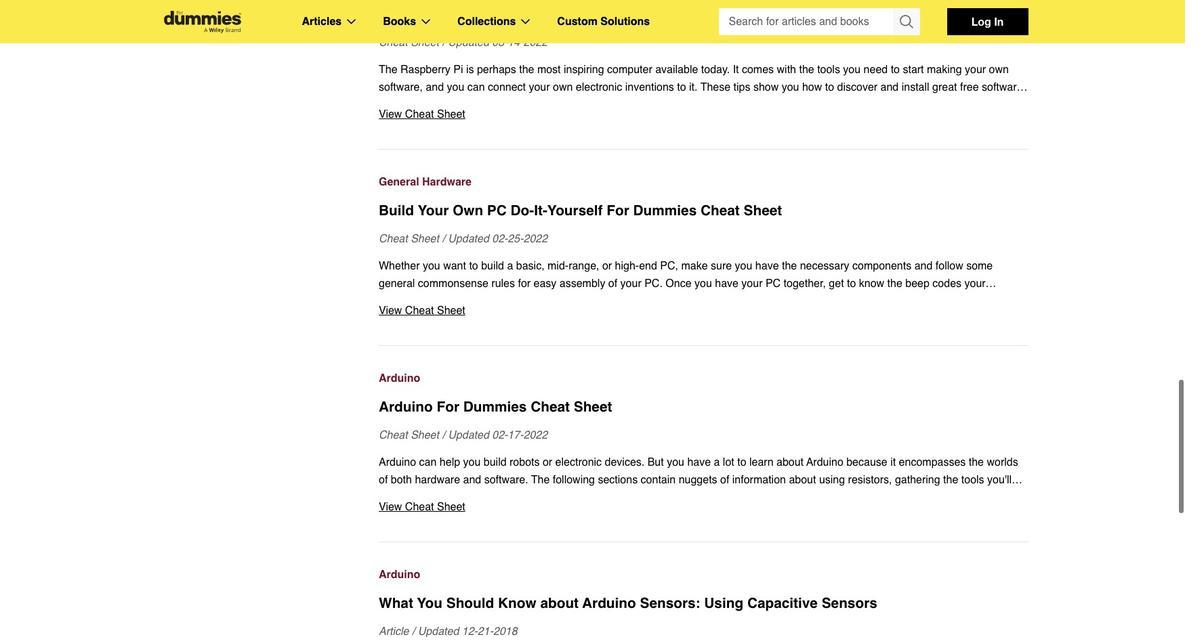 Task type: describe. For each thing, give the bounding box(es) containing it.
what you should know about arduino sensors: using capacitive sensors
[[379, 596, 877, 612]]

1 vertical spatial how
[[505, 99, 525, 111]]

Search for articles and books text field
[[719, 8, 894, 35]]

the right with
[[799, 64, 814, 76]]

you down with
[[782, 81, 799, 94]]

program
[[540, 99, 580, 111]]

connect
[[488, 81, 526, 94]]

build
[[379, 203, 414, 219]]

it.
[[689, 81, 698, 94]]

gathering
[[895, 474, 940, 487]]

0 horizontal spatial of
[[379, 474, 388, 487]]

build your own pc do-it-yourself for dummies cheat sheet link
[[379, 201, 1028, 221]]

1 vertical spatial dummies
[[633, 203, 697, 219]]

becoming
[[644, 492, 691, 504]]

1 vertical spatial own
[[553, 81, 573, 94]]

but
[[648, 457, 664, 469]]

sheet inside 'link'
[[574, 399, 612, 415]]

pc.
[[644, 278, 663, 290]]

whether
[[379, 260, 420, 272]]

cheat inside the raspberry pi is perhaps the most inspiring computer available today. it comes with the tools you need to start making your own software, and you can connect your own electronic inventions to it. these tips show you how to discover and install great free software on your raspberry pi and how to program in scratch. view cheat sheet
[[405, 108, 434, 121]]

you right but
[[667, 457, 684, 469]]

view inside the arduino can help you build robots or electronic devices. but you have a lot to learn about arduino because it encompasses the worlds of both hardware and software.  the following sections contain nuggets of information about using resistors, gathering the tools you'll need, and system shortcuts to help you on your way to becoming an arduino aficionado. view cheat sheet
[[379, 501, 402, 514]]

0 vertical spatial raspberry
[[379, 6, 448, 22]]

install
[[902, 81, 929, 94]]

for
[[518, 278, 531, 290]]

yourself
[[547, 203, 603, 219]]

0 vertical spatial dummies
[[496, 6, 560, 22]]

and down need at top right
[[881, 81, 899, 94]]

computer inside the raspberry pi is perhaps the most inspiring computer available today. it comes with the tools you need to start making your own software, and you can connect your own electronic inventions to it. these tips show you how to discover and install great free software on your raspberry pi and how to program in scratch. view cheat sheet
[[607, 64, 652, 76]]

02- for pc
[[492, 233, 508, 245]]

nuggets
[[679, 474, 717, 487]]

1 horizontal spatial own
[[989, 64, 1009, 76]]

or inside whether you want to build a basic, mid-range, or high-end pc, make sure you have the necessary components and follow some general commonsense rules for easy assembly of your pc. once you have your pc together, get to know the beep codes your computer will make and what they mean. view cheat sheet
[[602, 260, 612, 272]]

to right get
[[847, 278, 856, 290]]

worlds
[[987, 457, 1018, 469]]

0 vertical spatial make
[[681, 260, 708, 272]]

articles
[[302, 16, 342, 28]]

lot
[[723, 457, 734, 469]]

you down cheat sheet / updated 02-17-2022
[[463, 457, 481, 469]]

perhaps
[[477, 64, 516, 76]]

sensors
[[822, 596, 877, 612]]

cheat sheet / updated 02-17-2022
[[379, 430, 548, 442]]

your down high-
[[620, 278, 641, 290]]

way
[[610, 492, 629, 504]]

comes
[[742, 64, 774, 76]]

follow
[[936, 260, 963, 272]]

end
[[639, 260, 657, 272]]

1 / from the top
[[442, 37, 445, 49]]

available
[[655, 64, 698, 76]]

cheat up inspiring
[[564, 6, 603, 22]]

using
[[704, 596, 743, 612]]

a inside whether you want to build a basic, mid-range, or high-end pc, make sure you have the necessary components and follow some general commonsense rules for easy assembly of your pc. once you have your pc together, get to know the beep codes your computer will make and what they mean. view cheat sheet
[[507, 260, 513, 272]]

and up the beep
[[914, 260, 933, 272]]

cheat sheet / updated 03-14-2022
[[379, 37, 548, 49]]

you right once
[[695, 278, 712, 290]]

0 vertical spatial about
[[777, 457, 804, 469]]

know
[[498, 596, 536, 612]]

together,
[[784, 278, 826, 290]]

what you should know about arduino sensors: using capacitive sensors link
[[379, 594, 1028, 614]]

tools inside the arduino can help you build robots or electronic devices. but you have a lot to learn about arduino because it encompasses the worlds of both hardware and software.  the following sections contain nuggets of information about using resistors, gathering the tools you'll need, and system shortcuts to help you on your way to becoming an arduino aficionado. view cheat sheet
[[961, 474, 984, 487]]

encompasses
[[899, 457, 966, 469]]

build your own pc do-it-yourself for dummies cheat sheet
[[379, 203, 782, 219]]

0 vertical spatial how
[[802, 81, 822, 94]]

contain
[[641, 474, 676, 487]]

commonsense
[[418, 278, 488, 290]]

/ for your
[[442, 233, 445, 245]]

pc,
[[660, 260, 678, 272]]

raspberry pi for dummies cheat sheet link
[[379, 4, 1028, 24]]

1 vertical spatial about
[[789, 474, 816, 487]]

and down 'connect'
[[484, 99, 502, 111]]

beep
[[905, 278, 930, 290]]

/ for for
[[442, 430, 445, 442]]

information
[[732, 474, 786, 487]]

they
[[522, 295, 542, 308]]

you left want
[[423, 260, 440, 272]]

general
[[379, 278, 415, 290]]

and right software,
[[426, 81, 444, 94]]

own
[[453, 203, 483, 219]]

25-
[[508, 233, 523, 245]]

inspiring
[[564, 64, 604, 76]]

know
[[859, 278, 884, 290]]

in
[[994, 15, 1004, 28]]

to right want
[[469, 260, 478, 272]]

to left "it."
[[677, 81, 686, 94]]

03-
[[492, 37, 508, 49]]

and left what
[[475, 295, 493, 308]]

view cheat sheet link for build your own pc do-it-yourself for dummies cheat sheet
[[379, 302, 1028, 320]]

easy
[[534, 278, 557, 290]]

on inside the arduino can help you build robots or electronic devices. but you have a lot to learn about arduino because it encompasses the worlds of both hardware and software.  the following sections contain nuggets of information about using resistors, gathering the tools you'll need, and system shortcuts to help you on your way to becoming an arduino aficionado. view cheat sheet
[[570, 492, 582, 504]]

today.
[[701, 64, 730, 76]]

need
[[864, 64, 888, 76]]

0 horizontal spatial pc
[[487, 203, 507, 219]]

an
[[694, 492, 706, 504]]

whether you want to build a basic, mid-range, or high-end pc, make sure you have the necessary components and follow some general commonsense rules for easy assembly of your pc. once you have your pc together, get to know the beep codes your computer will make and what they mean. view cheat sheet
[[379, 260, 993, 317]]

your up free
[[965, 64, 986, 76]]

2 horizontal spatial for
[[607, 203, 629, 219]]

updated for own
[[448, 233, 489, 245]]

it
[[890, 457, 896, 469]]

or inside the arduino can help you build robots or electronic devices. but you have a lot to learn about arduino because it encompasses the worlds of both hardware and software.  the following sections contain nuggets of information about using resistors, gathering the tools you'll need, and system shortcuts to help you on your way to becoming an arduino aficionado. view cheat sheet
[[543, 457, 552, 469]]

build for own
[[481, 260, 504, 272]]

17-
[[508, 430, 523, 442]]

capacitive
[[747, 596, 818, 612]]

tools inside the raspberry pi is perhaps the most inspiring computer available today. it comes with the tools you need to start making your own software, and you can connect your own electronic inventions to it. these tips show you how to discover and install great free software on your raspberry pi and how to program in scratch. view cheat sheet
[[817, 64, 840, 76]]

cheat sheet / updated 02-25-2022
[[379, 233, 548, 245]]

hardware
[[415, 474, 460, 487]]

the up together,
[[782, 260, 797, 272]]

you up discover on the right top of page
[[843, 64, 861, 76]]

great
[[932, 81, 957, 94]]

range,
[[569, 260, 599, 272]]

you'll
[[987, 474, 1012, 487]]

to right lot
[[737, 457, 746, 469]]

open article categories image
[[347, 19, 356, 24]]

high-
[[615, 260, 639, 272]]

general hardware
[[379, 176, 472, 188]]

cookie consent banner dialog
[[0, 589, 1185, 638]]

the left the most
[[519, 64, 534, 76]]

software,
[[379, 81, 423, 94]]

cheat up both
[[379, 430, 408, 442]]

solutions
[[601, 16, 650, 28]]

you down cheat sheet / updated 03-14-2022
[[447, 81, 464, 94]]

2 horizontal spatial of
[[720, 474, 729, 487]]

a inside the arduino can help you build robots or electronic devices. but you have a lot to learn about arduino because it encompasses the worlds of both hardware and software.  the following sections contain nuggets of information about using resistors, gathering the tools you'll need, and system shortcuts to help you on your way to becoming an arduino aficionado. view cheat sheet
[[714, 457, 720, 469]]

arduino inside 'link'
[[379, 399, 433, 415]]

want
[[443, 260, 466, 272]]

cheat inside 'link'
[[531, 399, 570, 415]]



Task type: vqa. For each thing, say whether or not it's contained in the screenshot.
it
yes



Task type: locate. For each thing, give the bounding box(es) containing it.
2 vertical spatial pi
[[471, 99, 481, 111]]

need,
[[379, 492, 406, 504]]

computer down general
[[379, 295, 424, 308]]

have inside the arduino can help you build robots or electronic devices. but you have a lot to learn about arduino because it encompasses the worlds of both hardware and software.  the following sections contain nuggets of information about using resistors, gathering the tools you'll need, and system shortcuts to help you on your way to becoming an arduino aficionado. view cheat sheet
[[687, 457, 711, 469]]

start
[[903, 64, 924, 76]]

help up hardware
[[440, 457, 460, 469]]

1 vertical spatial for
[[607, 203, 629, 219]]

pc inside whether you want to build a basic, mid-range, or high-end pc, make sure you have the necessary components and follow some general commonsense rules for easy assembly of your pc. once you have your pc together, get to know the beep codes your computer will make and what they mean. view cheat sheet
[[766, 278, 781, 290]]

raspberry up software,
[[400, 64, 450, 76]]

show
[[753, 81, 779, 94]]

using
[[819, 474, 845, 487]]

1 horizontal spatial can
[[467, 81, 485, 94]]

your down the most
[[529, 81, 550, 94]]

assembly
[[560, 278, 605, 290]]

about right learn
[[777, 457, 804, 469]]

with
[[777, 64, 796, 76]]

1 vertical spatial build
[[484, 457, 507, 469]]

3 updated from the top
[[448, 430, 489, 442]]

0 vertical spatial for
[[470, 6, 492, 22]]

scratch.
[[594, 99, 634, 111]]

the inside the raspberry pi is perhaps the most inspiring computer available today. it comes with the tools you need to start making your own software, and you can connect your own electronic inventions to it. these tips show you how to discover and install great free software on your raspberry pi and how to program in scratch. view cheat sheet
[[379, 64, 397, 76]]

because
[[846, 457, 887, 469]]

0 vertical spatial build
[[481, 260, 504, 272]]

02-
[[492, 233, 508, 245], [492, 430, 508, 442]]

sheet inside the raspberry pi is perhaps the most inspiring computer available today. it comes with the tools you need to start making your own software, and you can connect your own electronic inventions to it. these tips show you how to discover and install great free software on your raspberry pi and how to program in scratch. view cheat sheet
[[437, 108, 465, 121]]

0 vertical spatial electronic
[[576, 81, 622, 94]]

2 vertical spatial dummies
[[463, 399, 527, 415]]

it
[[733, 64, 739, 76]]

1 vertical spatial 02-
[[492, 430, 508, 442]]

computer up inventions
[[607, 64, 652, 76]]

2 02- from the top
[[492, 430, 508, 442]]

arduino for dummies cheat sheet link
[[379, 397, 1028, 417]]

2022 for pc
[[523, 233, 548, 245]]

1 02- from the top
[[492, 233, 508, 245]]

cheat down hardware
[[405, 501, 434, 514]]

view cheat sheet link down "it."
[[379, 106, 1028, 123]]

2 vertical spatial for
[[437, 399, 459, 415]]

updated up is
[[448, 37, 489, 49]]

2 vertical spatial updated
[[448, 430, 489, 442]]

2 vertical spatial have
[[687, 457, 711, 469]]

your inside the arduino can help you build robots or electronic devices. but you have a lot to learn about arduino because it encompasses the worlds of both hardware and software.  the following sections contain nuggets of information about using resistors, gathering the tools you'll need, and system shortcuts to help you on your way to becoming an arduino aficionado. view cheat sheet
[[585, 492, 607, 504]]

1 vertical spatial can
[[419, 457, 437, 469]]

2022 up robots
[[523, 430, 548, 442]]

0 vertical spatial can
[[467, 81, 485, 94]]

and up shortcuts
[[463, 474, 481, 487]]

1 vertical spatial arduino link
[[379, 566, 1028, 584]]

pi up cheat sheet / updated 03-14-2022
[[452, 6, 466, 22]]

3 2022 from the top
[[523, 430, 548, 442]]

build inside the arduino can help you build robots or electronic devices. but you have a lot to learn about arduino because it encompasses the worlds of both hardware and software.  the following sections contain nuggets of information about using resistors, gathering the tools you'll need, and system shortcuts to help you on your way to becoming an arduino aficionado. view cheat sheet
[[484, 457, 507, 469]]

view cheat sheet link
[[379, 106, 1028, 123], [379, 302, 1028, 320], [379, 499, 1028, 516]]

0 vertical spatial computer
[[607, 64, 652, 76]]

open book categories image
[[422, 19, 430, 24]]

cheat down the "general hardware" link at the top of page
[[701, 203, 740, 219]]

you down following
[[550, 492, 567, 504]]

how
[[802, 81, 822, 94], [505, 99, 525, 111]]

cheat up whether
[[379, 233, 408, 245]]

hardware
[[422, 176, 472, 188]]

1 horizontal spatial help
[[526, 492, 547, 504]]

tools up discover on the right top of page
[[817, 64, 840, 76]]

general
[[379, 176, 419, 188]]

for right yourself
[[607, 203, 629, 219]]

build
[[481, 260, 504, 272], [484, 457, 507, 469]]

computer inside whether you want to build a basic, mid-range, or high-end pc, make sure you have the necessary components and follow some general commonsense rules for easy assembly of your pc. once you have your pc together, get to know the beep codes your computer will make and what they mean. view cheat sheet
[[379, 295, 424, 308]]

1 vertical spatial updated
[[448, 233, 489, 245]]

raspberry up cheat sheet / updated 03-14-2022
[[379, 6, 448, 22]]

1 vertical spatial view cheat sheet link
[[379, 302, 1028, 320]]

arduino link for about
[[379, 566, 1028, 584]]

02- for cheat
[[492, 430, 508, 442]]

arduino link
[[379, 370, 1028, 388], [379, 566, 1028, 584]]

system
[[430, 492, 464, 504]]

sheet inside whether you want to build a basic, mid-range, or high-end pc, make sure you have the necessary components and follow some general commonsense rules for easy assembly of your pc. once you have your pc together, get to know the beep codes your computer will make and what they mean. view cheat sheet
[[437, 305, 465, 317]]

to
[[891, 64, 900, 76], [677, 81, 686, 94], [825, 81, 834, 94], [528, 99, 537, 111], [469, 260, 478, 272], [847, 278, 856, 290], [737, 457, 746, 469], [514, 492, 523, 504], [632, 492, 641, 504]]

can down is
[[467, 81, 485, 94]]

sheet inside the arduino can help you build robots or electronic devices. but you have a lot to learn about arduino because it encompasses the worlds of both hardware and software.  the following sections contain nuggets of information about using resistors, gathering the tools you'll need, and system shortcuts to help you on your way to becoming an arduino aficionado. view cheat sheet
[[437, 501, 465, 514]]

to down software.
[[514, 492, 523, 504]]

view down software,
[[379, 108, 402, 121]]

for
[[470, 6, 492, 22], [607, 203, 629, 219], [437, 399, 459, 415]]

0 vertical spatial /
[[442, 37, 445, 49]]

have up nuggets
[[687, 457, 711, 469]]

2 updated from the top
[[448, 233, 489, 245]]

of down high-
[[608, 278, 617, 290]]

1 vertical spatial make
[[445, 295, 472, 308]]

how down 'connect'
[[505, 99, 525, 111]]

0 vertical spatial help
[[440, 457, 460, 469]]

log
[[971, 15, 991, 28]]

1 vertical spatial raspberry
[[400, 64, 450, 76]]

1 horizontal spatial make
[[681, 260, 708, 272]]

1 horizontal spatial of
[[608, 278, 617, 290]]

view inside the raspberry pi is perhaps the most inspiring computer available today. it comes with the tools you need to start making your own software, and you can connect your own electronic inventions to it. these tips show you how to discover and install great free software on your raspberry pi and how to program in scratch. view cheat sheet
[[379, 108, 402, 121]]

2 vertical spatial view cheat sheet link
[[379, 499, 1028, 516]]

1 horizontal spatial pc
[[766, 278, 781, 290]]

most
[[537, 64, 561, 76]]

0 vertical spatial updated
[[448, 37, 489, 49]]

0 vertical spatial 2022
[[523, 37, 548, 49]]

discover
[[837, 81, 878, 94]]

view down general
[[379, 305, 402, 317]]

custom solutions link
[[557, 13, 650, 30]]

sheet
[[607, 6, 645, 22], [411, 37, 439, 49], [437, 108, 465, 121], [744, 203, 782, 219], [411, 233, 439, 245], [437, 305, 465, 317], [574, 399, 612, 415], [411, 430, 439, 442], [437, 501, 465, 514]]

inventions
[[625, 81, 674, 94]]

0 vertical spatial on
[[379, 99, 391, 111]]

0 horizontal spatial can
[[419, 457, 437, 469]]

mean.
[[545, 295, 575, 308]]

pi left is
[[453, 64, 463, 76]]

1 vertical spatial on
[[570, 492, 582, 504]]

some
[[966, 260, 993, 272]]

your down some
[[965, 278, 986, 290]]

3 view from the top
[[379, 501, 402, 514]]

on inside the raspberry pi is perhaps the most inspiring computer available today. it comes with the tools you need to start making your own software, and you can connect your own electronic inventions to it. these tips show you how to discover and install great free software on your raspberry pi and how to program in scratch. view cheat sheet
[[379, 99, 391, 111]]

you right sure
[[735, 260, 752, 272]]

make up once
[[681, 260, 708, 272]]

general hardware link
[[379, 173, 1028, 191]]

updated down arduino for dummies cheat sheet
[[448, 430, 489, 442]]

on down software,
[[379, 99, 391, 111]]

free
[[960, 81, 979, 94]]

following
[[553, 474, 595, 487]]

to left start
[[891, 64, 900, 76]]

0 horizontal spatial the
[[379, 64, 397, 76]]

2 horizontal spatial have
[[755, 260, 779, 272]]

0 vertical spatial own
[[989, 64, 1009, 76]]

basic,
[[516, 260, 544, 272]]

of inside whether you want to build a basic, mid-range, or high-end pc, make sure you have the necessary components and follow some general commonsense rules for easy assembly of your pc. once you have your pc together, get to know the beep codes your computer will make and what they mean. view cheat sheet
[[608, 278, 617, 290]]

the left "worlds"
[[969, 457, 984, 469]]

2 / from the top
[[442, 233, 445, 245]]

software.
[[484, 474, 528, 487]]

necessary
[[800, 260, 849, 272]]

0 horizontal spatial a
[[507, 260, 513, 272]]

dummies up 17-
[[463, 399, 527, 415]]

2022
[[523, 37, 548, 49], [523, 233, 548, 245], [523, 430, 548, 442]]

can inside the arduino can help you build robots or electronic devices. but you have a lot to learn about arduino because it encompasses the worlds of both hardware and software.  the following sections contain nuggets of information about using resistors, gathering the tools you'll need, and system shortcuts to help you on your way to becoming an arduino aficionado. view cheat sheet
[[419, 457, 437, 469]]

3 / from the top
[[442, 430, 445, 442]]

aficionado.
[[749, 492, 801, 504]]

have right sure
[[755, 260, 779, 272]]

your left "way"
[[585, 492, 607, 504]]

cheat
[[564, 6, 603, 22], [379, 37, 408, 49], [405, 108, 434, 121], [701, 203, 740, 219], [379, 233, 408, 245], [405, 305, 434, 317], [531, 399, 570, 415], [379, 430, 408, 442], [405, 501, 434, 514]]

1 vertical spatial electronic
[[555, 457, 602, 469]]

of down lot
[[720, 474, 729, 487]]

software
[[982, 81, 1023, 94]]

0 vertical spatial or
[[602, 260, 612, 272]]

cheat down software,
[[405, 108, 434, 121]]

1 horizontal spatial the
[[531, 474, 550, 487]]

codes
[[933, 278, 962, 290]]

pc left do-
[[487, 203, 507, 219]]

you
[[843, 64, 861, 76], [447, 81, 464, 94], [782, 81, 799, 94], [423, 260, 440, 272], [735, 260, 752, 272], [695, 278, 712, 290], [463, 457, 481, 469], [667, 457, 684, 469], [550, 492, 567, 504]]

1 vertical spatial tools
[[961, 474, 984, 487]]

1 vertical spatial view
[[379, 305, 402, 317]]

2 vertical spatial 2022
[[523, 430, 548, 442]]

have down sure
[[715, 278, 739, 290]]

build for dummies
[[484, 457, 507, 469]]

own up software
[[989, 64, 1009, 76]]

how left discover on the right top of page
[[802, 81, 822, 94]]

the up software,
[[379, 64, 397, 76]]

electronic inside the raspberry pi is perhaps the most inspiring computer available today. it comes with the tools you need to start making your own software, and you can connect your own electronic inventions to it. these tips show you how to discover and install great free software on your raspberry pi and how to program in scratch. view cheat sheet
[[576, 81, 622, 94]]

1 updated from the top
[[448, 37, 489, 49]]

1 horizontal spatial or
[[602, 260, 612, 272]]

cheat inside the arduino can help you build robots or electronic devices. but you have a lot to learn about arduino because it encompasses the worlds of both hardware and software.  the following sections contain nuggets of information about using resistors, gathering the tools you'll need, and system shortcuts to help you on your way to becoming an arduino aficionado. view cheat sheet
[[405, 501, 434, 514]]

the down robots
[[531, 474, 550, 487]]

cheat up robots
[[531, 399, 570, 415]]

pi
[[452, 6, 466, 22], [453, 64, 463, 76], [471, 99, 481, 111]]

1 vertical spatial help
[[526, 492, 547, 504]]

1 arduino link from the top
[[379, 370, 1028, 388]]

computer
[[607, 64, 652, 76], [379, 295, 424, 308]]

mid-
[[547, 260, 569, 272]]

1 vertical spatial 2022
[[523, 233, 548, 245]]

robots
[[510, 457, 540, 469]]

2 arduino link from the top
[[379, 566, 1028, 584]]

about
[[777, 457, 804, 469], [789, 474, 816, 487], [540, 596, 579, 612]]

cheat down books
[[379, 37, 408, 49]]

the raspberry pi is perhaps the most inspiring computer available today. it comes with the tools you need to start making your own software, and you can connect your own electronic inventions to it. these tips show you how to discover and install great free software on your raspberry pi and how to program in scratch. view cheat sheet
[[379, 64, 1023, 121]]

logo image
[[157, 11, 248, 33]]

0 vertical spatial the
[[379, 64, 397, 76]]

electronic up the in
[[576, 81, 622, 94]]

1 2022 from the top
[[523, 37, 548, 49]]

1 vertical spatial or
[[543, 457, 552, 469]]

2022 for cheat
[[523, 430, 548, 442]]

0 horizontal spatial how
[[505, 99, 525, 111]]

build inside whether you want to build a basic, mid-range, or high-end pc, make sure you have the necessary components and follow some general commonsense rules for easy assembly of your pc. once you have your pc together, get to know the beep codes your computer will make and what they mean. view cheat sheet
[[481, 260, 504, 272]]

view cheat sheet link for arduino for dummies cheat sheet
[[379, 499, 1028, 516]]

raspberry down is
[[418, 99, 468, 111]]

2 vertical spatial /
[[442, 430, 445, 442]]

dummies inside 'link'
[[463, 399, 527, 415]]

dummies up 14-
[[496, 6, 560, 22]]

rules
[[491, 278, 515, 290]]

is
[[466, 64, 474, 76]]

2 vertical spatial raspberry
[[418, 99, 468, 111]]

raspberry
[[379, 6, 448, 22], [400, 64, 450, 76], [418, 99, 468, 111]]

what
[[379, 596, 413, 612]]

1 vertical spatial have
[[715, 278, 739, 290]]

in
[[583, 99, 591, 111]]

or right robots
[[543, 457, 552, 469]]

0 horizontal spatial computer
[[379, 295, 424, 308]]

cheat down general
[[405, 305, 434, 317]]

0 vertical spatial 02-
[[492, 233, 508, 245]]

your left together,
[[742, 278, 763, 290]]

for inside 'link'
[[437, 399, 459, 415]]

about left using
[[789, 474, 816, 487]]

1 vertical spatial a
[[714, 457, 720, 469]]

electronic inside the arduino can help you build robots or electronic devices. but you have a lot to learn about arduino because it encompasses the worlds of both hardware and software.  the following sections contain nuggets of information about using resistors, gathering the tools you'll need, and system shortcuts to help you on your way to becoming an arduino aficionado. view cheat sheet
[[555, 457, 602, 469]]

0 horizontal spatial or
[[543, 457, 552, 469]]

2022 up basic,
[[523, 233, 548, 245]]

2 view from the top
[[379, 305, 402, 317]]

open collections list image
[[521, 19, 530, 24]]

0 horizontal spatial have
[[687, 457, 711, 469]]

2 view cheat sheet link from the top
[[379, 302, 1028, 320]]

once
[[666, 278, 691, 290]]

view inside whether you want to build a basic, mid-range, or high-end pc, make sure you have the necessary components and follow some general commonsense rules for easy assembly of your pc. once you have your pc together, get to know the beep codes your computer will make and what they mean. view cheat sheet
[[379, 305, 402, 317]]

you
[[417, 596, 442, 612]]

0 horizontal spatial tools
[[817, 64, 840, 76]]

arduino can help you build robots or electronic devices. but you have a lot to learn about arduino because it encompasses the worlds of both hardware and software.  the following sections contain nuggets of information about using resistors, gathering the tools you'll need, and system shortcuts to help you on your way to becoming an arduino aficionado. view cheat sheet
[[379, 457, 1018, 514]]

1 horizontal spatial computer
[[607, 64, 652, 76]]

0 vertical spatial pc
[[487, 203, 507, 219]]

0 horizontal spatial help
[[440, 457, 460, 469]]

dummies down the "general hardware" link at the top of page
[[633, 203, 697, 219]]

should
[[446, 596, 494, 612]]

2022 down the open collections list icon
[[523, 37, 548, 49]]

2 vertical spatial about
[[540, 596, 579, 612]]

for up cheat sheet / updated 03-14-2022
[[470, 6, 492, 22]]

of
[[608, 278, 617, 290], [379, 474, 388, 487], [720, 474, 729, 487]]

it-
[[534, 203, 547, 219]]

or left high-
[[602, 260, 612, 272]]

0 vertical spatial view cheat sheet link
[[379, 106, 1028, 123]]

view cheat sheet link down once
[[379, 302, 1028, 320]]

own up 'program'
[[553, 81, 573, 94]]

build up 'rules'
[[481, 260, 504, 272]]

arduino link up what you should know about arduino sensors: using capacitive sensors link
[[379, 566, 1028, 584]]

1 view cheat sheet link from the top
[[379, 106, 1028, 123]]

about right know on the left of page
[[540, 596, 579, 612]]

components
[[852, 260, 911, 272]]

0 vertical spatial pi
[[452, 6, 466, 22]]

updated down own on the left top of page
[[448, 233, 489, 245]]

arduino for dummies cheat sheet
[[379, 399, 612, 415]]

can up hardware
[[419, 457, 437, 469]]

group
[[719, 8, 920, 35]]

0 horizontal spatial make
[[445, 295, 472, 308]]

build up software.
[[484, 457, 507, 469]]

the down components
[[887, 278, 902, 290]]

view cheat sheet link down nuggets
[[379, 499, 1028, 516]]

on down following
[[570, 492, 582, 504]]

log in link
[[947, 8, 1028, 35]]

for up cheat sheet / updated 02-17-2022
[[437, 399, 459, 415]]

1 vertical spatial pi
[[453, 64, 463, 76]]

0 horizontal spatial own
[[553, 81, 573, 94]]

arduino link up arduino for dummies cheat sheet 'link'
[[379, 370, 1028, 388]]

your
[[418, 203, 449, 219]]

to left discover on the right top of page
[[825, 81, 834, 94]]

arduino link for sheet
[[379, 370, 1028, 388]]

1 vertical spatial /
[[442, 233, 445, 245]]

3 view cheat sheet link from the top
[[379, 499, 1028, 516]]

to right "way"
[[632, 492, 641, 504]]

1 horizontal spatial a
[[714, 457, 720, 469]]

your down software,
[[394, 99, 415, 111]]

make down commonsense
[[445, 295, 472, 308]]

0 vertical spatial view
[[379, 108, 402, 121]]

devices.
[[605, 457, 645, 469]]

do-
[[511, 203, 534, 219]]

1 vertical spatial pc
[[766, 278, 781, 290]]

2 2022 from the top
[[523, 233, 548, 245]]

1 horizontal spatial for
[[470, 6, 492, 22]]

view down both
[[379, 501, 402, 514]]

1 view from the top
[[379, 108, 402, 121]]

1 horizontal spatial have
[[715, 278, 739, 290]]

2 vertical spatial view
[[379, 501, 402, 514]]

cheat inside whether you want to build a basic, mid-range, or high-end pc, make sure you have the necessary components and follow some general commonsense rules for easy assembly of your pc. once you have your pc together, get to know the beep codes your computer will make and what they mean. view cheat sheet
[[405, 305, 434, 317]]

the inside the arduino can help you build robots or electronic devices. but you have a lot to learn about arduino because it encompasses the worlds of both hardware and software.  the following sections contain nuggets of information about using resistors, gathering the tools you'll need, and system shortcuts to help you on your way to becoming an arduino aficionado. view cheat sheet
[[531, 474, 550, 487]]

the down encompasses
[[943, 474, 958, 487]]

1 vertical spatial the
[[531, 474, 550, 487]]

0 vertical spatial arduino link
[[379, 370, 1028, 388]]

0 vertical spatial tools
[[817, 64, 840, 76]]

own
[[989, 64, 1009, 76], [553, 81, 573, 94]]

will
[[427, 295, 442, 308]]

making
[[927, 64, 962, 76]]

and down both
[[409, 492, 427, 504]]

1 horizontal spatial on
[[570, 492, 582, 504]]

pc left together,
[[766, 278, 781, 290]]

14-
[[508, 37, 523, 49]]

tools left you'll
[[961, 474, 984, 487]]

0 vertical spatial a
[[507, 260, 513, 272]]

1 horizontal spatial tools
[[961, 474, 984, 487]]

tips
[[734, 81, 750, 94]]

to left 'program'
[[528, 99, 537, 111]]

updated for dummies
[[448, 430, 489, 442]]

resistors,
[[848, 474, 892, 487]]

0 horizontal spatial on
[[379, 99, 391, 111]]

can inside the raspberry pi is perhaps the most inspiring computer available today. it comes with the tools you need to start making your own software, and you can connect your own electronic inventions to it. these tips show you how to discover and install great free software on your raspberry pi and how to program in scratch. view cheat sheet
[[467, 81, 485, 94]]

1 vertical spatial computer
[[379, 295, 424, 308]]

0 horizontal spatial for
[[437, 399, 459, 415]]

0 vertical spatial have
[[755, 260, 779, 272]]

tools
[[817, 64, 840, 76], [961, 474, 984, 487]]

these
[[700, 81, 731, 94]]

1 horizontal spatial how
[[802, 81, 822, 94]]



